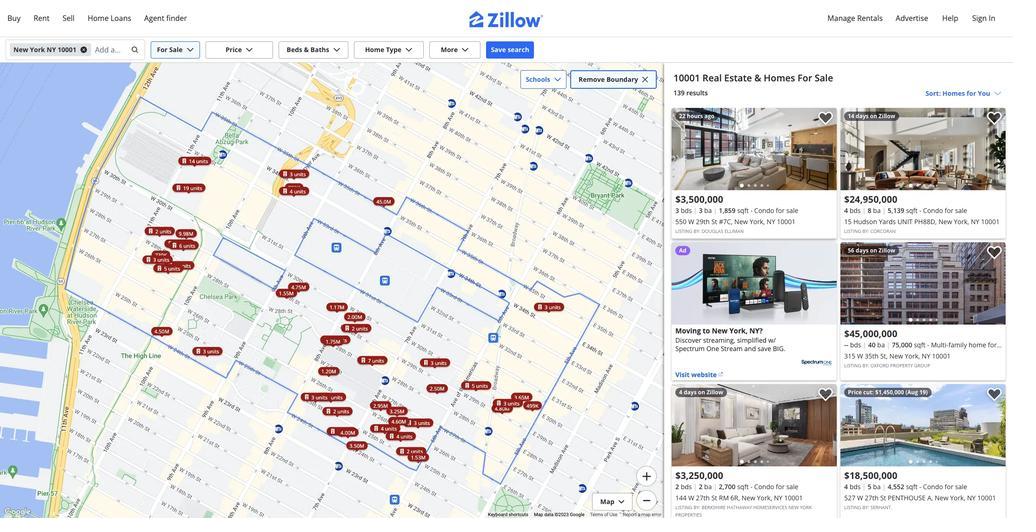 Task type: describe. For each thing, give the bounding box(es) containing it.
by: inside 144 w 27th st rm 6r, new york, ny 10001 listing by: berkshire hathaway homeservices new york properties
[[694, 504, 700, 511]]

ny inside 315 w 35th st, new york, ny 10001 listing by: oxford property group
[[922, 352, 930, 360]]

chevron left image for $18,500,000
[[845, 420, 856, 431]]

new inside 144 w 27th st rm 6r, new york, ny 10001 listing by: berkshire hathaway homeservices new york properties
[[742, 493, 755, 502]]

2 down '$3,250,000'
[[699, 482, 703, 491]]

condo for $3,250,000
[[754, 482, 774, 491]]

ago
[[704, 112, 714, 120]]

listing inside 315 w 35th st, new york, ny 10001 listing by: oxford property group
[[844, 362, 861, 369]]

rentals
[[857, 13, 883, 23]]

save this home image for $18,500,000
[[987, 388, 1002, 402]]

york, inside 527 w 27th st penthouse a, new york, ny 10001 listing by: serhant.
[[950, 493, 965, 502]]

- condo for sale for $18,500,000
[[919, 482, 967, 491]]

for for $24,950,000
[[945, 206, 953, 215]]

3 bds
[[675, 206, 692, 215]]

for inside popup button
[[967, 89, 976, 97]]

8 for 8 ba
[[868, 206, 871, 215]]

york, inside 144 w 27th st rm 6r, new york, ny 10001 listing by: berkshire hathaway homeservices new york properties
[[757, 493, 772, 502]]

save this home button for $18,500,000
[[980, 384, 1006, 410]]

1.20m
[[321, 368, 336, 375]]

ba for $3,250,000
[[704, 482, 712, 491]]

w for $45,000,000
[[857, 352, 863, 360]]

beds & baths
[[287, 45, 329, 54]]

sign in
[[972, 13, 995, 23]]

type
[[386, 45, 401, 54]]

8 for 8 units
[[337, 428, 340, 435]]

2 units link down 2.00m link
[[320, 335, 350, 344]]

main navigation
[[0, 0, 1013, 37]]

144 w 27th st rm 6r, new york, ny 10001 image
[[672, 384, 837, 467]]

data
[[544, 512, 553, 517]]

york
[[30, 45, 45, 54]]

550 w 29th st #7c, new york, ny 10001 listing by: douglas elliman
[[675, 217, 796, 234]]

ph88d,
[[914, 217, 937, 226]]

1 vertical spatial 5
[[472, 382, 475, 389]]

4.60m
[[391, 417, 406, 424]]

- condo for sale for $3,250,000
[[750, 482, 798, 491]]

1.55m
[[279, 289, 294, 296]]

4.00m link
[[337, 428, 358, 436]]

chevron right image for $3,250,000
[[821, 420, 832, 431]]

2 up 1.20m
[[331, 336, 334, 343]]

8 units link
[[327, 427, 357, 435]]

hours
[[687, 112, 703, 120]]

advertise
[[896, 13, 928, 23]]

new inside 550 w 29th st #7c, new york, ny 10001 listing by: douglas elliman
[[734, 217, 748, 226]]

2 up 730k at the top of the page
[[155, 227, 158, 234]]

multi-
[[931, 340, 949, 349]]

5 units for 5 units link to the right
[[472, 382, 488, 389]]

family
[[949, 340, 967, 349]]

7
[[368, 357, 371, 364]]

2 units down 2.00m
[[352, 324, 368, 331]]

save search
[[491, 45, 529, 54]]

in
[[989, 13, 995, 23]]

4 bds for $24,950,000
[[844, 206, 861, 215]]

sign
[[972, 13, 987, 23]]

2 units link up 730k at the top of the page
[[145, 227, 175, 235]]

zillow logo image
[[469, 11, 544, 27]]

3.65m
[[514, 393, 529, 400]]

home
[[969, 340, 986, 349]]

2 units up "8 units" link
[[333, 408, 349, 415]]

56
[[848, 247, 854, 254]]

(aug
[[905, 388, 918, 396]]

$45,000,000
[[844, 327, 897, 340]]

chevron left image for $3,250,000
[[676, 420, 687, 431]]

0 horizontal spatial 5 units link
[[153, 264, 183, 272]]

75,000 sqft
[[892, 340, 926, 349]]

2 up "8 units" link
[[333, 408, 336, 415]]

sqft for $24,950,000
[[906, 206, 918, 215]]

save this home image for $3,500,000
[[818, 112, 833, 125]]

zillow for $45,000,000
[[879, 247, 895, 254]]

chevron left image for $3,500,000
[[676, 143, 687, 155]]

ny inside 550 w 29th st #7c, new york, ny 10001 listing by: douglas elliman
[[767, 217, 775, 226]]

2 units down 9.98m
[[175, 240, 191, 247]]

2.50m link
[[427, 384, 448, 392]]

new york ny 10001
[[13, 45, 76, 54]]

chevron down image for price
[[246, 46, 253, 53]]

days for $45,000,000
[[856, 247, 869, 254]]

3.25m
[[390, 407, 404, 414]]

3.65m link
[[511, 393, 532, 401]]

1.17m link
[[326, 303, 348, 311]]

more button
[[429, 41, 480, 58]]

2,700
[[719, 482, 735, 491]]

home for home type
[[365, 45, 384, 54]]

4.50m
[[154, 327, 169, 334]]

1.20m link
[[318, 367, 339, 375]]

1,859 sqft
[[719, 206, 749, 215]]

ba for $24,950,000
[[873, 206, 881, 215]]

sell
[[63, 13, 75, 23]]

search image
[[131, 46, 139, 53]]

berkshire
[[702, 504, 726, 511]]

2 units left 9.98m
[[155, 227, 171, 234]]

of
[[604, 512, 608, 517]]

2 units link down 2.00m
[[341, 324, 371, 332]]

a,
[[927, 493, 933, 502]]

report a map error link
[[623, 512, 661, 517]]

ny inside 144 w 27th st rm 6r, new york, ny 10001 listing by: berkshire hathaway homeservices new york properties
[[774, 493, 782, 502]]

by: inside 315 w 35th st, new york, ny 10001 listing by: oxford property group
[[862, 362, 869, 369]]

$3,250,000
[[675, 469, 723, 482]]

- for $45,000,000
[[927, 340, 929, 349]]

6 units
[[179, 242, 195, 249]]

ny inside 15 hudson yards unit ph88d, new york, ny 10001 listing by: corcoran
[[971, 217, 979, 226]]

2 units link up "8 units" link
[[322, 407, 352, 415]]

st for $3,500,000
[[711, 217, 717, 226]]

on for $45,000,000
[[870, 247, 877, 254]]

sale
[[815, 72, 833, 84]]

15 hudson yards unit ph88d, new york, ny 10001 image
[[840, 108, 1006, 190]]

2 units down 4.60m link
[[407, 448, 423, 455]]

by: inside 15 hudson yards unit ph88d, new york, ny 10001 listing by: corcoran
[[862, 228, 869, 234]]

6
[[179, 242, 182, 249]]

real
[[702, 72, 722, 84]]

2 left 1.53m
[[407, 448, 410, 455]]

yards
[[879, 217, 896, 226]]

chevron left image for $24,950,000
[[845, 143, 856, 155]]

condo for $3,500,000
[[754, 206, 774, 215]]

beds & baths button
[[279, 41, 348, 58]]

for for $3,500,000
[[776, 206, 785, 215]]

save search button
[[486, 41, 534, 58]]

google image
[[2, 506, 33, 518]]

315 w 35th st, new york, ny 10001 image
[[840, 242, 1006, 325]]

chevron left image for $45,000,000
[[845, 278, 856, 289]]

use
[[610, 512, 617, 517]]

chevron down image down finder
[[186, 46, 194, 53]]

19 units
[[183, 184, 202, 191]]

for for $18,500,000
[[945, 482, 953, 491]]

for for $3,250,000
[[776, 482, 785, 491]]

14 for 14 days on zillow
[[848, 112, 854, 120]]

agent
[[144, 13, 164, 23]]

condo for $18,500,000
[[923, 482, 943, 491]]

new inside filters element
[[13, 45, 28, 54]]

4,552
[[888, 482, 904, 491]]

sqft for $45,000,000
[[914, 340, 926, 349]]

zillow for $3,250,000
[[707, 388, 723, 396]]

35th
[[865, 352, 879, 360]]

2 units down 2.00m link
[[331, 336, 347, 343]]

chevron right image
[[990, 143, 1001, 155]]

4,552 sqft
[[888, 482, 918, 491]]

sort:
[[926, 89, 941, 97]]

report
[[623, 512, 637, 517]]

144 w 27th st rm 6r, new york, ny 10001 listing by: berkshire hathaway homeservices new york properties
[[675, 493, 812, 518]]

property
[[890, 362, 913, 369]]

chevron right image for $45,000,000
[[990, 278, 1001, 289]]

2 left 6
[[175, 240, 178, 247]]

manage
[[827, 13, 855, 23]]

save this home image for $3,250,000
[[818, 388, 833, 402]]

550 w 29th st #7c, new york, ny 10001 link
[[675, 216, 833, 227]]

penthouse
[[888, 493, 926, 502]]

save this home button for $3,250,000
[[811, 384, 837, 410]]

chevron down image for more
[[462, 46, 469, 53]]

©2023
[[555, 512, 569, 517]]

ba for $45,000,000
[[877, 340, 885, 349]]

56 days on zillow
[[848, 247, 895, 254]]

st,
[[880, 352, 888, 360]]

on for $24,950,000
[[870, 112, 877, 120]]

sqft for $3,250,000
[[737, 482, 749, 491]]

1.75m link
[[322, 337, 344, 345]]

report a map error
[[623, 512, 661, 517]]

on for $3,250,000
[[698, 388, 705, 396]]

home loans link
[[81, 7, 138, 29]]

4.75m link
[[288, 283, 309, 291]]

loading...
[[742, 307, 773, 316]]

douglas
[[702, 228, 723, 234]]

3.50m link
[[346, 441, 368, 450]]

save this home button for $45,000,000
[[980, 242, 1006, 268]]

19)
[[919, 388, 928, 396]]

22
[[679, 112, 685, 120]]

price for price
[[226, 45, 242, 54]]

14 days on zillow
[[848, 112, 895, 120]]

sale for $3,500,000
[[786, 206, 798, 215]]

w for $3,250,000
[[688, 493, 694, 502]]

home type
[[365, 45, 401, 54]]

for inside - multi-family home for sale
[[988, 340, 997, 349]]

bds for $3,500,000
[[681, 206, 692, 215]]

8 ba
[[868, 206, 881, 215]]

remove boundary button
[[570, 70, 657, 89]]

map data ©2023 google
[[534, 512, 585, 517]]

property images, use arrow keys to navigate, image 1 of 15 group for $3,250,000
[[672, 384, 837, 469]]

manage rentals link
[[821, 7, 889, 29]]

map region
[[0, 18, 755, 518]]

10001 inside 144 w 27th st rm 6r, new york, ny 10001 listing by: berkshire hathaway homeservices new york properties
[[784, 493, 803, 502]]

chevron right image for $3,500,000
[[821, 143, 832, 155]]

chevron right image for $18,500,000
[[990, 420, 1001, 431]]

chevron down image for beds & baths
[[333, 46, 340, 53]]

filters element
[[0, 37, 1013, 63]]

cut:
[[863, 388, 874, 396]]

york
[[800, 504, 812, 511]]

2 units link down 1.20m "link"
[[316, 393, 346, 401]]

chevron down image inside "map" dropdown button
[[618, 499, 625, 505]]



Task type: locate. For each thing, give the bounding box(es) containing it.
0 vertical spatial property images, use arrow keys to navigate, image 1 of 15 group
[[672, 108, 837, 193]]

chevron right image inside property images, use arrow keys to navigate, image 1 of 10 group
[[990, 278, 1001, 289]]

- for $3,500,000
[[750, 206, 753, 215]]

by: down "hudson"
[[862, 228, 869, 234]]

0 vertical spatial price
[[226, 45, 242, 54]]

ba down '$3,250,000'
[[704, 482, 712, 491]]

hudson
[[853, 217, 877, 226]]

5 down $18,500,000
[[868, 482, 871, 491]]

27th for $3,250,000
[[696, 493, 710, 502]]

1 horizontal spatial 8
[[868, 206, 871, 215]]

baths
[[311, 45, 329, 54]]

sqft for $3,500,000
[[737, 206, 749, 215]]

10001 inside filters element
[[58, 45, 76, 54]]

ba up 29th
[[704, 206, 712, 215]]

chevron down image right type
[[405, 46, 413, 53]]

sqft up penthouse
[[906, 482, 918, 491]]

527 w 27th st penthouse a, new york, ny 10001 image
[[840, 384, 1006, 467]]

sale up 'new' at the right bottom
[[786, 482, 798, 491]]

new up the property
[[889, 352, 903, 360]]

save this home image down you
[[987, 112, 1002, 125]]

w inside 315 w 35th st, new york, ny 10001 listing by: oxford property group
[[857, 352, 863, 360]]

2 units down 1.20m "link"
[[327, 393, 343, 400]]

results
[[686, 88, 708, 97]]

map inside dropdown button
[[600, 497, 614, 506]]

8 down $24,950,000
[[868, 206, 871, 215]]

14 inside map region
[[189, 157, 195, 164]]

for up 550 w 29th st #7c, new york, ny 10001 link
[[776, 206, 785, 215]]

0 horizontal spatial price
[[226, 45, 242, 54]]

listing inside 550 w 29th st #7c, new york, ny 10001 listing by: douglas elliman
[[675, 228, 692, 234]]

0 horizontal spatial 27th
[[696, 493, 710, 502]]

listing down 15
[[844, 228, 861, 234]]

elliman
[[725, 228, 744, 234]]

york, right a,
[[950, 493, 965, 502]]

bds for $24,950,000
[[850, 206, 861, 215]]

0 vertical spatial 4 bds
[[844, 206, 861, 215]]

for right 'home'
[[988, 340, 997, 349]]

& right estate
[[754, 72, 761, 84]]

price inside main content
[[848, 388, 862, 396]]

40
[[868, 340, 876, 349]]

1 vertical spatial 4 bds
[[844, 482, 861, 491]]

condo
[[754, 206, 774, 215], [923, 206, 943, 215], [754, 482, 774, 491], [923, 482, 943, 491]]

rm
[[719, 493, 729, 502]]

st inside 527 w 27th st penthouse a, new york, ny 10001 listing by: serhant.
[[880, 493, 886, 502]]

$3,500,000
[[675, 193, 723, 206]]

zillow for $24,950,000
[[879, 112, 895, 120]]

home loans
[[88, 13, 131, 23]]

sqft up 315 w 35th st, new york, ny 10001 "link"
[[914, 340, 926, 349]]

0 vertical spatial 5
[[164, 265, 167, 272]]

chevron down image inside more dropdown button
[[462, 46, 469, 53]]

5 units right 2.50m
[[472, 382, 488, 389]]

144
[[675, 493, 687, 502]]

chevron down image for schools
[[554, 76, 561, 83]]

keyboard shortcuts
[[488, 512, 528, 517]]

plus image
[[642, 471, 651, 481]]

5 right 2.50m link
[[472, 382, 475, 389]]

by: down 29th
[[694, 228, 700, 234]]

advertisement region
[[672, 242, 837, 380]]

29th
[[696, 217, 710, 226]]

for
[[798, 72, 812, 84]]

1 horizontal spatial home
[[365, 45, 384, 54]]

1 vertical spatial zillow
[[879, 247, 895, 254]]

6 units link
[[168, 241, 199, 249]]

1 vertical spatial 14
[[189, 157, 195, 164]]

10001 real estate & homes for sale
[[673, 72, 833, 84]]

0 horizontal spatial &
[[304, 45, 309, 54]]

main content
[[664, 63, 1013, 518]]

finder
[[166, 13, 187, 23]]

1 horizontal spatial &
[[754, 72, 761, 84]]

for up 527 w 27th st penthouse a, new york, ny 10001 'link'
[[945, 482, 953, 491]]

2 vertical spatial zillow
[[707, 388, 723, 396]]

40 ba
[[868, 340, 885, 349]]

10001 inside 527 w 27th st penthouse a, new york, ny 10001 listing by: serhant.
[[977, 493, 996, 502]]

1 vertical spatial price
[[848, 388, 862, 396]]

remove tag image
[[80, 46, 88, 53]]

ba for $3,500,000
[[704, 206, 712, 215]]

1 vertical spatial property images, use arrow keys to navigate, image 1 of 15 group
[[672, 384, 837, 469]]

Search text field
[[95, 42, 125, 57]]

chevron down image up the report
[[618, 499, 625, 505]]

property images, use arrow keys to navigate, image 1 of 15 group
[[672, 108, 837, 193], [672, 384, 837, 469]]

14 for 14 units
[[189, 157, 195, 164]]

sqft
[[737, 206, 749, 215], [906, 206, 918, 215], [914, 340, 926, 349], [737, 482, 749, 491], [906, 482, 918, 491]]

10001 inside 550 w 29th st #7c, new york, ny 10001 listing by: douglas elliman
[[777, 217, 796, 226]]

2 units link down 9.98m
[[164, 239, 194, 248]]

15 hudson yards unit ph88d, new york, ny 10001 listing by: corcoran
[[844, 217, 1000, 234]]

chevron down image inside home type dropdown button
[[405, 46, 413, 53]]

0 vertical spatial 14
[[848, 112, 854, 120]]

1 vertical spatial on
[[870, 247, 877, 254]]

1 save this home image from the left
[[818, 112, 833, 125]]

8 units
[[337, 428, 354, 435]]

map for map data ©2023 google
[[534, 512, 543, 517]]

0 vertical spatial 8
[[868, 206, 871, 215]]

chevron right image
[[821, 143, 832, 155], [990, 278, 1001, 289], [821, 420, 832, 431], [990, 420, 1001, 431]]

27th inside 144 w 27th st rm 6r, new york, ny 10001 listing by: berkshire hathaway homeservices new york properties
[[696, 493, 710, 502]]

w right 527
[[857, 493, 863, 502]]

ba right 40
[[877, 340, 885, 349]]

1 vertical spatial chevron left image
[[676, 420, 687, 431]]

chevron down image inside schools popup button
[[554, 76, 561, 83]]

19 units link
[[172, 183, 205, 192]]

5 units for the leftmost 5 units link
[[164, 265, 180, 272]]

homeservices
[[753, 504, 787, 511]]

for left you
[[967, 89, 976, 97]]

5 down the 730k 'link'
[[164, 265, 167, 272]]

4 bds
[[844, 206, 861, 215], [844, 482, 861, 491]]

1 horizontal spatial 5
[[472, 382, 475, 389]]

save this home image for $24,950,000
[[987, 112, 1002, 125]]

bds up 15
[[850, 206, 861, 215]]

bds up 550
[[681, 206, 692, 215]]

1.17m
[[330, 303, 344, 310]]

days
[[856, 112, 869, 120], [856, 247, 869, 254], [684, 388, 697, 396]]

keyboard
[[488, 512, 507, 517]]

0 vertical spatial &
[[304, 45, 309, 54]]

listing
[[675, 228, 692, 234], [844, 228, 861, 234], [844, 362, 861, 369], [675, 504, 692, 511], [844, 504, 861, 511]]

by: inside 527 w 27th st penthouse a, new york, ny 10001 listing by: serhant.
[[862, 504, 869, 511]]

2 property images, use arrow keys to navigate, image 1 of 15 group from the top
[[672, 384, 837, 469]]

st up serhant.
[[880, 493, 886, 502]]

1 vertical spatial home
[[365, 45, 384, 54]]

new up hathaway at the right bottom
[[742, 493, 755, 502]]

for up homeservices
[[776, 482, 785, 491]]

2.00m link
[[344, 312, 365, 321]]

chevron down image inside price dropdown button
[[246, 46, 253, 53]]

advertise link
[[889, 7, 935, 29]]

$1,450,000
[[875, 388, 904, 396]]

- condo for sale for $24,950,000
[[919, 206, 967, 215]]

- condo for sale up ph88d,
[[919, 206, 967, 215]]

york, inside 15 hudson yards unit ph88d, new york, ny 10001 listing by: corcoran
[[954, 217, 969, 226]]

st up douglas
[[711, 217, 717, 226]]

rent link
[[27, 7, 56, 29]]

14 inside main content
[[848, 112, 854, 120]]

home inside dropdown button
[[365, 45, 384, 54]]

days for $24,950,000
[[856, 112, 869, 120]]

1 horizontal spatial save this home image
[[987, 112, 1002, 125]]

3.50m
[[350, 442, 364, 449]]

by: down 35th
[[862, 362, 869, 369]]

- condo for sale up a,
[[919, 482, 967, 491]]

york, inside 550 w 29th st #7c, new york, ny 10001 listing by: douglas elliman
[[750, 217, 765, 226]]

0 horizontal spatial homes
[[764, 72, 795, 84]]

sale for $18,500,000
[[955, 482, 967, 491]]

chevron left image down the 4 days on zillow
[[676, 420, 687, 431]]

1.53m link
[[408, 453, 429, 461]]

4 days on zillow
[[679, 388, 723, 396]]

hathaway
[[727, 504, 752, 511]]

chevron left image down 56 on the top of page
[[845, 278, 856, 289]]

estate
[[724, 72, 752, 84]]

save this home image for $45,000,000
[[987, 246, 1002, 260]]

chevron down image inside the beds & baths popup button
[[333, 46, 340, 53]]

1 vertical spatial homes
[[942, 89, 965, 97]]

save this home button for $3,500,000
[[811, 108, 837, 134]]

10001 inside 315 w 35th st, new york, ny 10001 listing by: oxford property group
[[932, 352, 951, 360]]

2 vertical spatial 5
[[868, 482, 871, 491]]

condo up ph88d,
[[923, 206, 943, 215]]

sale inside - multi-family home for sale
[[844, 352, 856, 360]]

schools
[[526, 75, 550, 84]]

5,139 sqft
[[888, 206, 918, 215]]

7 units
[[368, 357, 384, 364]]

1 horizontal spatial homes
[[942, 89, 965, 97]]

chevron down image right you
[[994, 90, 1001, 97]]

27th
[[696, 493, 710, 502], [865, 493, 879, 502]]

save this home image down sale
[[818, 112, 833, 125]]

chevron down image right baths
[[333, 46, 340, 53]]

1.75m
[[326, 338, 340, 345]]

0 vertical spatial on
[[870, 112, 877, 120]]

2 save this home image from the left
[[987, 112, 1002, 125]]

2 down 2.00m
[[352, 324, 355, 331]]

chevron down image right schools
[[554, 76, 561, 83]]

1 horizontal spatial price
[[848, 388, 862, 396]]

27th down 5 ba
[[865, 493, 879, 502]]

homes inside popup button
[[942, 89, 965, 97]]

home left loans
[[88, 13, 109, 23]]

2 vertical spatial days
[[684, 388, 697, 396]]

by: left serhant.
[[862, 504, 869, 511]]

map
[[641, 512, 651, 517]]

4
[[290, 187, 293, 194], [844, 206, 848, 215], [175, 262, 178, 269], [679, 388, 682, 396], [381, 425, 384, 432], [396, 432, 399, 439], [844, 482, 848, 491]]

bds up 144
[[681, 482, 692, 491]]

0 vertical spatial zillow
[[879, 112, 895, 120]]

new left york
[[13, 45, 28, 54]]

1 vertical spatial &
[[754, 72, 761, 84]]

2 vertical spatial on
[[698, 388, 705, 396]]

sale up 527 w 27th st penthouse a, new york, ny 10001 'link'
[[955, 482, 967, 491]]

remove
[[579, 75, 605, 84]]

serhant.
[[870, 504, 892, 511]]

new inside 527 w 27th st penthouse a, new york, ny 10001 listing by: serhant.
[[935, 493, 948, 502]]

york, inside 315 w 35th st, new york, ny 10001 listing by: oxford property group
[[905, 352, 920, 360]]

new right a,
[[935, 493, 948, 502]]

4 bds up 15
[[844, 206, 861, 215]]

bds for $3,250,000
[[681, 482, 692, 491]]

14 units link
[[178, 157, 211, 165]]

0 vertical spatial chevron left image
[[845, 278, 856, 289]]

550 w 29th st #7c, new york, ny 10001 image
[[672, 108, 837, 190]]

- condo for sale up homeservices
[[750, 482, 798, 491]]

27th for $18,500,000
[[865, 493, 879, 502]]

2 units link down 4.60m
[[396, 447, 426, 455]]

bds up 315
[[850, 340, 861, 349]]

139
[[673, 88, 685, 97]]

1 27th from the left
[[696, 493, 710, 502]]

& right the beds
[[304, 45, 309, 54]]

w inside 144 w 27th st rm 6r, new york, ny 10001 listing by: berkshire hathaway homeservices new york properties
[[688, 493, 694, 502]]

1 vertical spatial days
[[856, 247, 869, 254]]

a
[[638, 512, 640, 517]]

7 units link
[[357, 356, 387, 364]]

chevron down image left the beds
[[246, 46, 253, 53]]

condo for $24,950,000
[[923, 206, 943, 215]]

0 vertical spatial 5 units
[[164, 265, 180, 272]]

0 horizontal spatial chevron left image
[[676, 420, 687, 431]]

close image
[[642, 76, 648, 83]]

chevron right image inside property images, use arrow keys to navigate, image 1 of 23 group
[[990, 420, 1001, 431]]

1 vertical spatial 5 units link
[[461, 381, 491, 390]]

2.95m
[[373, 402, 388, 409]]

2 27th from the left
[[865, 493, 879, 502]]

ba for $18,500,000
[[873, 482, 881, 491]]

2 4 bds from the top
[[844, 482, 861, 491]]

map button
[[592, 493, 633, 511]]

315 w 35th st, new york, ny 10001 listing by: oxford property group
[[844, 352, 951, 369]]

ny inside 527 w 27th st penthouse a, new york, ny 10001 listing by: serhant.
[[967, 493, 976, 502]]

14 units
[[189, 157, 208, 164]]

boundary
[[606, 75, 638, 84]]

4 bds up 527
[[844, 482, 861, 491]]

chevron down image for sort: homes for you
[[994, 90, 1001, 97]]

0 vertical spatial map
[[600, 497, 614, 506]]

listing inside 144 w 27th st rm 6r, new york, ny 10001 listing by: berkshire hathaway homeservices new york properties
[[675, 504, 692, 511]]

st for $3,250,000
[[711, 493, 717, 502]]

sqft up 6r,
[[737, 482, 749, 491]]

bds up 527
[[850, 482, 861, 491]]

sale up the 15 hudson yards unit ph88d, new york, ny 10001 link
[[955, 206, 967, 215]]

property images, use arrow keys to navigate, image 1 of 23 group
[[840, 384, 1006, 469]]

- condo for sale up 550 w 29th st #7c, new york, ny 10001 link
[[750, 206, 798, 215]]

45.0m link
[[373, 197, 394, 205]]

- for $3,250,000
[[750, 482, 753, 491]]

york, right #7c,
[[750, 217, 765, 226]]

map up of
[[600, 497, 614, 506]]

property images, use arrow keys to navigate, image 1 of 16 group
[[840, 108, 1006, 193]]

0 vertical spatial home
[[88, 13, 109, 23]]

-- bds
[[844, 340, 861, 349]]

by: inside 550 w 29th st #7c, new york, ny 10001 listing by: douglas elliman
[[694, 228, 700, 234]]

schools button
[[521, 70, 567, 89]]

w for $3,500,000
[[688, 217, 694, 226]]

139 results
[[673, 88, 708, 97]]

2 horizontal spatial 5
[[868, 482, 871, 491]]

new up elliman
[[734, 217, 748, 226]]

5 units down the 730k 'link'
[[164, 265, 180, 272]]

listing down 315
[[844, 362, 861, 369]]

chevron down image inside sort: homes for you popup button
[[994, 90, 1001, 97]]

for up the 15 hudson yards unit ph88d, new york, ny 10001 link
[[945, 206, 953, 215]]

home inside 'link'
[[88, 13, 109, 23]]

15
[[844, 217, 852, 226]]

home
[[88, 13, 109, 23], [365, 45, 384, 54]]

chevron left image inside property images, use arrow keys to navigate, image 1 of 15 group
[[676, 143, 687, 155]]

sqft up unit
[[906, 206, 918, 215]]

0 horizontal spatial 5
[[164, 265, 167, 272]]

w inside 550 w 29th st #7c, new york, ny 10001 listing by: douglas elliman
[[688, 217, 694, 226]]

1 vertical spatial map
[[534, 512, 543, 517]]

new inside 15 hudson yards unit ph88d, new york, ny 10001 listing by: corcoran
[[939, 217, 952, 226]]

$18,500,000
[[844, 469, 897, 482]]

listing inside 15 hudson yards unit ph88d, new york, ny 10001 listing by: corcoran
[[844, 228, 861, 234]]

save this home image
[[818, 112, 833, 125], [987, 112, 1002, 125]]

save this home button for $24,950,000
[[980, 108, 1006, 134]]

0 horizontal spatial 14
[[189, 157, 195, 164]]

chevron down image
[[186, 46, 194, 53], [405, 46, 413, 53], [554, 76, 561, 83], [994, 90, 1001, 97]]

save this home image
[[987, 246, 1002, 260], [818, 388, 833, 402], [987, 388, 1002, 402]]

3 ba
[[699, 206, 712, 215]]

price inside price dropdown button
[[226, 45, 242, 54]]

price for price cut: $1,450,000 (aug 19)
[[848, 388, 862, 396]]

10001 inside 15 hudson yards unit ph88d, new york, ny 10001 listing by: corcoran
[[981, 217, 1000, 226]]

clear field image
[[130, 46, 137, 53]]

chevron left image
[[845, 278, 856, 289], [676, 420, 687, 431]]

by: up the properties
[[694, 504, 700, 511]]

more
[[441, 45, 458, 54]]

& inside popup button
[[304, 45, 309, 54]]

2 down 1.20m "link"
[[327, 393, 330, 400]]

property images, use arrow keys to navigate, image 1 of 15 group for $3,500,000
[[672, 108, 837, 193]]

bds
[[681, 206, 692, 215], [850, 206, 861, 215], [850, 340, 861, 349], [681, 482, 692, 491], [850, 482, 861, 491]]

1.55m link
[[276, 289, 297, 297]]

listing down 527
[[844, 504, 861, 511]]

minus image
[[642, 496, 651, 505]]

3 units
[[290, 170, 306, 177], [153, 256, 169, 263], [545, 303, 561, 310], [203, 348, 219, 354], [431, 359, 447, 366], [311, 393, 328, 400], [503, 399, 520, 406], [414, 419, 430, 426]]

w right 144
[[688, 493, 694, 502]]

condo up a,
[[923, 482, 943, 491]]

chevron down image for home type
[[405, 46, 413, 53]]

1 horizontal spatial chevron left image
[[845, 278, 856, 289]]

1 horizontal spatial map
[[600, 497, 614, 506]]

ny inside filters element
[[47, 45, 56, 54]]

homes left 'for'
[[764, 72, 795, 84]]

new right ph88d,
[[939, 217, 952, 226]]

bds for $18,500,000
[[850, 482, 861, 491]]

st for $18,500,000
[[880, 493, 886, 502]]

price button
[[206, 41, 273, 58]]

0 horizontal spatial 8
[[337, 428, 340, 435]]

5 units link down the 730k 'link'
[[153, 264, 183, 272]]

loading image
[[734, 308, 743, 317]]

1 horizontal spatial 5 units
[[472, 382, 488, 389]]

sale for $24,950,000
[[955, 206, 967, 215]]

- multi-family home for sale
[[844, 340, 997, 360]]

0 horizontal spatial home
[[88, 13, 109, 23]]

homes right sort:
[[942, 89, 965, 97]]

new
[[13, 45, 28, 54], [734, 217, 748, 226], [939, 217, 952, 226], [889, 352, 903, 360], [742, 493, 755, 502], [935, 493, 948, 502]]

home for home loans
[[88, 13, 109, 23]]

2 units link
[[145, 227, 175, 235], [164, 239, 194, 248], [341, 324, 371, 332], [320, 335, 350, 344], [316, 393, 346, 401], [322, 407, 352, 415], [396, 447, 426, 455]]

1 4 bds from the top
[[844, 206, 861, 215]]

w inside 527 w 27th st penthouse a, new york, ny 10001 listing by: serhant.
[[857, 493, 863, 502]]

2 up 144
[[675, 482, 679, 491]]

0 vertical spatial 5 units link
[[153, 264, 183, 272]]

1 horizontal spatial 14
[[848, 112, 854, 120]]

ba down $24,950,000
[[873, 206, 881, 215]]

chevron left image inside property images, use arrow keys to navigate, image 1 of 23 group
[[845, 420, 856, 431]]

0 vertical spatial homes
[[764, 72, 795, 84]]

days for $3,250,000
[[684, 388, 697, 396]]

1 vertical spatial 8
[[337, 428, 340, 435]]

property images, use arrow keys to navigate, image 1 of 10 group
[[840, 242, 1006, 327]]

4 bds for $18,500,000
[[844, 482, 861, 491]]

499k link
[[523, 401, 542, 410]]

w
[[688, 217, 694, 226], [857, 352, 863, 360], [688, 493, 694, 502], [857, 493, 863, 502]]

sqft for $18,500,000
[[906, 482, 918, 491]]

home left type
[[365, 45, 384, 54]]

chevron left image
[[676, 143, 687, 155], [845, 143, 856, 155], [845, 420, 856, 431]]

st inside 144 w 27th st rm 6r, new york, ny 10001 listing by: berkshire hathaway homeservices new york properties
[[711, 493, 717, 502]]

5
[[164, 265, 167, 272], [472, 382, 475, 389], [868, 482, 871, 491]]

listing down 550
[[675, 228, 692, 234]]

0 horizontal spatial 5 units
[[164, 265, 180, 272]]

sqft right 1,859
[[737, 206, 749, 215]]

w right 315
[[857, 352, 863, 360]]

- condo for sale for $3,500,000
[[750, 206, 798, 215]]

condo up 550 w 29th st #7c, new york, ny 10001 link
[[754, 206, 774, 215]]

st inside 550 w 29th st #7c, new york, ny 10001 listing by: douglas elliman
[[711, 217, 717, 226]]

1 property images, use arrow keys to navigate, image 1 of 15 group from the top
[[672, 108, 837, 193]]

- for $24,950,000
[[919, 206, 921, 215]]

chevron down image
[[246, 46, 253, 53], [333, 46, 340, 53], [462, 46, 469, 53], [618, 499, 625, 505]]

map for map
[[600, 497, 614, 506]]

2.00m
[[347, 313, 362, 320]]

- inside - multi-family home for sale
[[927, 340, 929, 349]]

1 vertical spatial 5 units
[[472, 382, 488, 389]]

825k link
[[285, 183, 303, 191]]

new inside 315 w 35th st, new york, ny 10001 listing by: oxford property group
[[889, 352, 903, 360]]

1 horizontal spatial 5 units link
[[461, 381, 491, 390]]

st up berkshire
[[711, 493, 717, 502]]

save this home button
[[811, 108, 837, 134], [980, 108, 1006, 134], [980, 242, 1006, 268], [811, 384, 837, 410], [980, 384, 1006, 410]]

sale for $3,250,000
[[786, 482, 798, 491]]

listing inside 527 w 27th st penthouse a, new york, ny 10001 listing by: serhant.
[[844, 504, 861, 511]]

w for $18,500,000
[[857, 493, 863, 502]]

5 units link
[[153, 264, 183, 272], [461, 381, 491, 390]]

homes
[[764, 72, 795, 84], [942, 89, 965, 97]]

27th inside 527 w 27th st penthouse a, new york, ny 10001 listing by: serhant.
[[865, 493, 879, 502]]

1 horizontal spatial 27th
[[865, 493, 879, 502]]

0 horizontal spatial save this home image
[[818, 112, 833, 125]]

0 horizontal spatial map
[[534, 512, 543, 517]]

0 vertical spatial days
[[856, 112, 869, 120]]

main content containing 10001 real estate & homes for sale
[[664, 63, 1013, 518]]

8 inside map region
[[337, 428, 340, 435]]

york, down 75,000 sqft
[[905, 352, 920, 360]]

- for $18,500,000
[[919, 482, 921, 491]]



Task type: vqa. For each thing, say whether or not it's contained in the screenshot.


